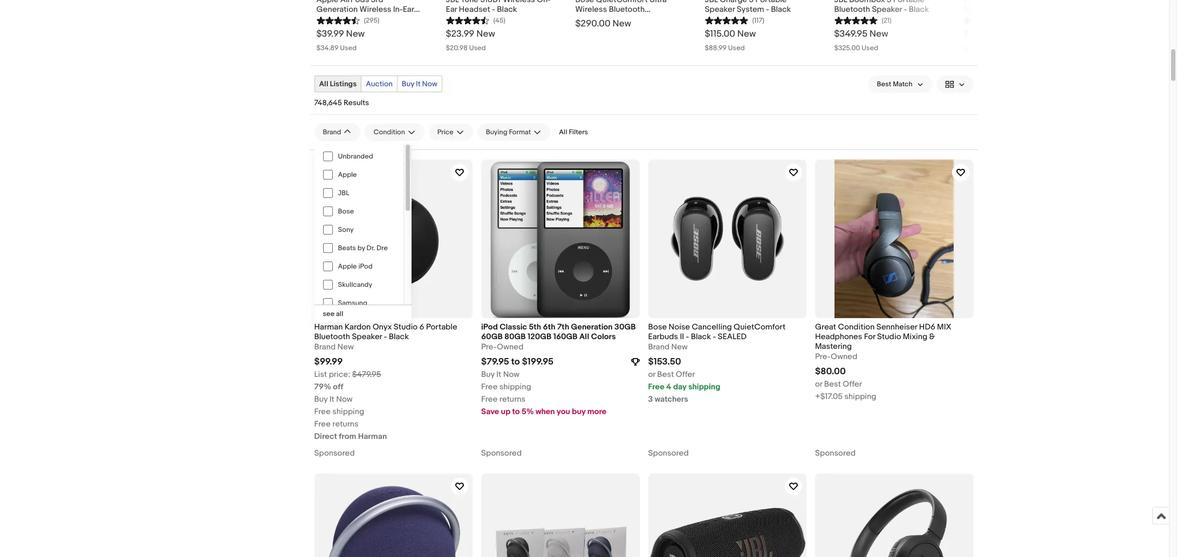 Task type: vqa. For each thing, say whether or not it's contained in the screenshot.


Task type: describe. For each thing, give the bounding box(es) containing it.
black inside the bose noise cancelling quietcomfort earbuds ii - black - sealed brand new $153.50 or best offer free 4 day shipping 3 watchers
[[691, 332, 711, 342]]

see all button
[[314, 305, 411, 323]]

generation inside ipod classic 5th 6th 7th generation 30gb 60gb 80gb 120gb 160gb all colors pre-owned
[[571, 322, 613, 332]]

unbranded link
[[314, 147, 403, 166]]

79%
[[314, 382, 331, 392]]

5th
[[529, 322, 541, 332]]

bose for bose
[[338, 207, 354, 216]]

new inside harman kardon onyx studio 6 portable bluetooth speaker - black brand new $99.99 list price: $479.95 79% off buy it now free shipping free returns direct from harman
[[337, 342, 354, 352]]

used for $23.99
[[469, 44, 486, 52]]

studio inside great condition sennheiser hd6 mix headphones for studio mixing & mastering pre-owned $80.00 or best offer +$17.05 shipping
[[877, 332, 901, 342]]

returns inside harman kardon onyx studio 6 portable bluetooth speaker - black brand new $99.99 list price: $479.95 79% off buy it now free shipping free returns direct from harman
[[332, 419, 359, 429]]

$290.00
[[575, 18, 610, 29]]

from
[[339, 432, 356, 442]]

$39.99
[[316, 29, 344, 40]]

great
[[815, 322, 836, 332]]

3 inside jbl boombox 3 portable bluetooth speaker - black
[[887, 0, 891, 5]]

owned inside ipod classic 5th 6th 7th generation 30gb 60gb 80gb 120gb 160gb all colors pre-owned
[[497, 342, 523, 352]]

auction link
[[362, 76, 397, 92]]

sponsored for $80.00
[[815, 448, 856, 459]]

3rd
[[371, 0, 383, 5]]

bose noise cancelling quietcomfort earbuds ii - black - sealed brand new $153.50 or best offer free 4 day shipping 3 watchers
[[648, 322, 786, 405]]

jbl down apple link
[[338, 189, 349, 198]]

jbl boombox 3 portable bluetooth speaker - black
[[834, 0, 929, 15]]

1 horizontal spatial now
[[422, 79, 437, 89]]

$79.95
[[481, 357, 509, 367]]

black inside jbl partybox 310 portable speaker - black
[[1001, 4, 1021, 15]]

free inside the bose noise cancelling quietcomfort earbuds ii - black - sealed brand new $153.50 or best offer free 4 day shipping 3 watchers
[[648, 382, 664, 392]]

1 horizontal spatial buy
[[402, 79, 414, 89]]

sponsored for $79.95
[[481, 448, 522, 459]]

hd6
[[919, 322, 935, 332]]

wireless inside jbl tune 510bt wireless on- ear headset - black
[[503, 0, 535, 5]]

- right "ii"
[[686, 332, 689, 342]]

pre- inside great condition sennheiser hd6 mix headphones for studio mixing & mastering pre-owned $80.00 or best offer +$17.05 shipping
[[815, 352, 831, 362]]

see all
[[323, 310, 343, 318]]

$199.95
[[522, 357, 554, 367]]

great condition sennheiser hd6 mix headphones for studio mixing & mastering link
[[815, 322, 973, 352]]

(21)
[[882, 16, 892, 25]]

ipod inside ipod classic 5th 6th 7th generation 30gb 60gb 80gb 120gb 160gb all colors pre-owned
[[481, 322, 498, 332]]

new for $115.00 new $88.99 used
[[737, 29, 756, 40]]

when
[[536, 407, 555, 417]]

$99.99
[[314, 357, 343, 367]]

jbl partybox 310 portable speaker - black link
[[964, 0, 1072, 15]]

bluetooth inside harman kardon onyx studio 6 portable bluetooth speaker - black brand new $99.99 list price: $479.95 79% off buy it now free shipping free returns direct from harman
[[314, 332, 350, 342]]

brand button
[[314, 124, 361, 141]]

white
[[355, 14, 376, 24]]

system
[[737, 4, 764, 15]]

(295)
[[364, 16, 379, 25]]

new for $23.99 new $20.98 used
[[476, 29, 495, 40]]

black inside jbl tune 510bt wireless on- ear headset - black
[[497, 4, 517, 15]]

bose for bose noise cancelling quietcomfort earbuds ii - black - sealed brand new $153.50 or best offer free 4 day shipping 3 watchers
[[648, 322, 667, 332]]

mastering
[[815, 342, 852, 352]]

new for $349.95 new $325.00 used
[[870, 29, 888, 40]]

portable for $379.95 new
[[1028, 0, 1059, 5]]

used for $379.95
[[991, 44, 1008, 52]]

$88.99
[[705, 44, 727, 52]]

$115.00
[[705, 29, 735, 40]]

all listings link
[[315, 76, 361, 92]]

dre
[[377, 244, 388, 253]]

sony
[[338, 226, 354, 234]]

apple for apple airpods 3rd generation wireless in-ear headset - white
[[316, 0, 338, 5]]

noise
[[669, 322, 690, 332]]

310
[[1013, 0, 1026, 5]]

price:
[[329, 370, 350, 380]]

4.8 out of 5 stars image
[[705, 15, 748, 25]]

jbl for $23.99 new
[[446, 0, 459, 5]]

headset inside jbl tune 510bt wireless on- ear headset - black
[[459, 4, 490, 15]]

results
[[344, 98, 369, 108]]

(45)
[[493, 16, 505, 25]]

- inside jbl partybox 310 portable speaker - black
[[996, 4, 999, 15]]

5
[[749, 0, 754, 5]]

jbl tune 510bt wireless on- ear headset - black
[[446, 0, 551, 15]]

(117)
[[752, 16, 764, 25]]

it inside harman kardon onyx studio 6 portable bluetooth speaker - black brand new $99.99 list price: $479.95 79% off buy it now free shipping free returns direct from harman
[[329, 394, 334, 405]]

$153.50
[[648, 357, 681, 367]]

day
[[673, 382, 686, 392]]

$290.00 new
[[575, 18, 631, 29]]

- inside jbl boombox 3 portable bluetooth speaker - black
[[904, 4, 907, 15]]

harman kardon onyx studio 6 portable bluetooth speaker - black brand new $99.99 list price: $479.95 79% off buy it now free shipping free returns direct from harman
[[314, 322, 457, 442]]

it inside $79.95 to $199.95 buy it now free shipping free returns save up to 5% when you buy more
[[496, 370, 501, 380]]

or inside great condition sennheiser hd6 mix headphones for studio mixing & mastering pre-owned $80.00 or best offer +$17.05 shipping
[[815, 379, 822, 390]]

partybox
[[979, 0, 1012, 5]]

all
[[336, 310, 343, 318]]

bluetooth inside jbl boombox 3 portable bluetooth speaker - black
[[834, 4, 870, 15]]

apple airpods 3rd generation wireless in-ear headset - white
[[316, 0, 414, 24]]

&
[[929, 332, 935, 342]]

mix
[[937, 322, 951, 332]]

portable inside harman kardon onyx studio 6 portable bluetooth speaker - black brand new $99.99 list price: $479.95 79% off buy it now free shipping free returns direct from harman
[[426, 322, 457, 332]]

earbuds
[[648, 332, 678, 342]]

jbl boombox 3 portable bluetooth speaker - black link
[[834, 0, 942, 15]]

apple airpods 3rd generation wireless in-ear headset - white link
[[316, 0, 424, 24]]

new for $39.99 new $34.89 used
[[346, 29, 365, 40]]

new for $379.95 new $354.99 used
[[998, 29, 1017, 40]]

returns inside $79.95 to $199.95 buy it now free shipping free returns save up to 5% when you buy more
[[499, 394, 526, 405]]

ipod classic 5th 6th 7th generation 30gb 60gb 80gb 120gb 160gb all colors link
[[481, 322, 640, 342]]

all filters button
[[555, 124, 592, 141]]

brand for $99.99
[[314, 342, 336, 352]]

save
[[481, 407, 499, 417]]

1 vertical spatial to
[[512, 407, 520, 417]]

beats by dr. dre link
[[314, 239, 403, 257]]

bose noise cancelling quietcomfort earbuds ii - black - sealed link
[[648, 322, 806, 342]]

shipping inside great condition sennheiser hd6 mix headphones for studio mixing & mastering pre-owned $80.00 or best offer +$17.05 shipping
[[845, 392, 876, 402]]

classic
[[500, 322, 527, 332]]

5 out of 5 stars image for $349.95
[[834, 15, 877, 25]]

off
[[333, 382, 343, 392]]

new for $290.00 new
[[613, 18, 631, 29]]

ipod classic 5th 6th 7th generation 30gb 60gb 80gb 120gb 160gb all colors pre-owned
[[481, 322, 636, 352]]

samsung
[[338, 299, 367, 308]]

jbl charge 5 portable speaker system - black link
[[705, 0, 813, 15]]

best inside the bose noise cancelling quietcomfort earbuds ii - black - sealed brand new $153.50 or best offer free 4 day shipping 3 watchers
[[657, 370, 674, 380]]

or inside the bose noise cancelling quietcomfort earbuds ii - black - sealed brand new $153.50 or best offer free 4 day shipping 3 watchers
[[648, 370, 655, 380]]

headset inside apple airpods 3rd generation wireless in-ear headset - white
[[316, 14, 348, 24]]

80gb
[[504, 332, 526, 342]]

headphones
[[815, 332, 862, 342]]

top rated plus image
[[631, 358, 640, 366]]

used for $349.95
[[862, 44, 878, 52]]

skullcandy link
[[314, 276, 403, 294]]

studio inside harman kardon onyx studio 6 portable bluetooth speaker - black brand new $99.99 list price: $479.95 79% off buy it now free shipping free returns direct from harman
[[394, 322, 418, 332]]

see
[[323, 310, 335, 318]]

- inside jbl tune 510bt wireless on- ear headset - black
[[492, 4, 495, 15]]

748,645
[[314, 98, 342, 108]]

harman kardon onyx studio 8 bluetooth wireless portable speaker - blue image
[[314, 474, 473, 557]]

$479.95
[[352, 370, 381, 380]]

shipping inside $79.95 to $199.95 buy it now free shipping free returns save up to 5% when you buy more
[[499, 382, 531, 392]]

charge
[[720, 0, 747, 5]]

condition
[[838, 322, 875, 332]]

buy it now
[[402, 79, 437, 89]]

now inside $79.95 to $199.95 buy it now free shipping free returns save up to 5% when you buy more
[[503, 370, 520, 380]]

brand for $153.50
[[648, 342, 669, 352]]

portable for $349.95 new
[[893, 0, 924, 5]]

all listings
[[319, 79, 357, 89]]

- left sealed
[[713, 332, 716, 342]]

0 vertical spatial to
[[511, 357, 520, 367]]

$23.99
[[446, 29, 474, 40]]

beats by dr. dre
[[338, 244, 388, 253]]

jbl tune 510bt wireless bluetooth on-ear headphones image
[[815, 474, 973, 557]]

$325.00
[[834, 44, 860, 52]]

- inside harman kardon onyx studio 6 portable bluetooth speaker - black brand new $99.99 list price: $479.95 79% off buy it now free shipping free returns direct from harman
[[384, 332, 387, 342]]

all for all filters
[[559, 128, 567, 137]]

$20.98
[[446, 44, 468, 52]]

by
[[358, 244, 365, 253]]

0 vertical spatial ipod
[[358, 262, 373, 271]]



Task type: locate. For each thing, give the bounding box(es) containing it.
buy it now link
[[397, 76, 442, 92]]

1 horizontal spatial 3
[[887, 0, 891, 5]]

1 horizontal spatial returns
[[499, 394, 526, 405]]

new down "ii"
[[671, 342, 688, 352]]

(295) link
[[316, 15, 379, 25]]

1 vertical spatial now
[[503, 370, 520, 380]]

listings
[[330, 79, 357, 89]]

speaker up (21) in the right of the page
[[872, 4, 902, 15]]

bose up sony on the left of the page
[[338, 207, 354, 216]]

new inside the $115.00 new $88.99 used
[[737, 29, 756, 40]]

speaker inside jbl partybox 310 portable speaker - black
[[964, 4, 994, 15]]

list
[[314, 370, 327, 380]]

generation up $39.99
[[316, 4, 358, 15]]

shipping up from
[[332, 407, 364, 417]]

black right boombox
[[909, 4, 929, 15]]

used right $20.98
[[469, 44, 486, 52]]

1 horizontal spatial best
[[824, 379, 841, 390]]

all inside button
[[559, 128, 567, 137]]

or down $153.50
[[648, 370, 655, 380]]

2 vertical spatial all
[[579, 332, 589, 342]]

black inside jbl boombox 3 portable bluetooth speaker - black
[[909, 4, 929, 15]]

- inside "jbl charge 5 portable speaker system - black"
[[766, 4, 769, 15]]

$379.95 new $354.99 used
[[964, 29, 1017, 52]]

you
[[557, 407, 570, 417]]

free
[[481, 382, 498, 392], [648, 382, 664, 392], [481, 394, 498, 405], [314, 407, 331, 417], [314, 419, 331, 429]]

- up the (45) at left top
[[492, 4, 495, 15]]

$349.95 new $325.00 used
[[834, 29, 888, 52]]

skullcandy
[[338, 281, 372, 289]]

ii
[[680, 332, 684, 342]]

now down off
[[336, 394, 353, 405]]

0 horizontal spatial headset
[[316, 14, 348, 24]]

5 out of 5 stars image up '$379.95'
[[964, 15, 1007, 25]]

harman kardon onyx studio 7 bluetooth wireless portable speaker original image
[[481, 474, 640, 557]]

0 horizontal spatial ear
[[403, 4, 414, 15]]

3
[[887, 0, 891, 5], [648, 394, 653, 405]]

5 out of 5 stars image for $379.95
[[964, 15, 1007, 25]]

-
[[492, 4, 495, 15], [766, 4, 769, 15], [904, 4, 907, 15], [996, 4, 999, 15], [350, 14, 353, 24], [384, 332, 387, 342], [686, 332, 689, 342], [713, 332, 716, 342]]

apple link
[[314, 166, 403, 184]]

$115.00 new $88.99 used
[[705, 29, 756, 52]]

1 horizontal spatial bluetooth
[[834, 4, 870, 15]]

1 horizontal spatial 4.6 out of 5 stars image
[[446, 15, 489, 25]]

1 vertical spatial it
[[496, 370, 501, 380]]

3 used from the left
[[728, 44, 745, 52]]

ipod down beats by dr. dre
[[358, 262, 373, 271]]

best down $80.00
[[824, 379, 841, 390]]

ear inside apple airpods 3rd generation wireless in-ear headset - white
[[403, 4, 414, 15]]

boombox
[[849, 0, 885, 5]]

now right auction
[[422, 79, 437, 89]]

portable right boombox
[[893, 0, 924, 5]]

jbl tune 510bt wireless on- ear headset - black link
[[446, 0, 554, 15]]

0 horizontal spatial 3
[[648, 394, 653, 405]]

0 horizontal spatial returns
[[332, 419, 359, 429]]

offer inside the bose noise cancelling quietcomfort earbuds ii - black - sealed brand new $153.50 or best offer free 4 day shipping 3 watchers
[[676, 370, 695, 380]]

(117) link
[[705, 15, 764, 25]]

portable for $115.00 new
[[756, 0, 787, 5]]

2 horizontal spatial now
[[503, 370, 520, 380]]

owned inside great condition sennheiser hd6 mix headphones for studio mixing & mastering pre-owned $80.00 or best offer +$17.05 shipping
[[831, 352, 857, 362]]

2 horizontal spatial it
[[496, 370, 501, 380]]

748,645 results
[[314, 98, 369, 108]]

sponsored for $153.50
[[648, 448, 689, 459]]

studio right the for
[[877, 332, 901, 342]]

studio left 6
[[394, 322, 418, 332]]

dr.
[[367, 244, 375, 253]]

samsung link
[[314, 294, 403, 312]]

jbl inside "jbl charge 5 portable speaker system - black"
[[705, 0, 718, 5]]

portable inside jbl boombox 3 portable bluetooth speaker - black
[[893, 0, 924, 5]]

1 used from the left
[[340, 44, 357, 52]]

buy
[[572, 407, 586, 417]]

offer inside great condition sennheiser hd6 mix headphones for studio mixing & mastering pre-owned $80.00 or best offer +$17.05 shipping
[[843, 379, 862, 390]]

apple for apple ipod
[[338, 262, 357, 271]]

used
[[340, 44, 357, 52], [469, 44, 486, 52], [728, 44, 745, 52], [862, 44, 878, 52], [991, 44, 1008, 52]]

0 horizontal spatial bluetooth
[[314, 332, 350, 342]]

jbl inside jbl boombox 3 portable bluetooth speaker - black
[[834, 0, 847, 5]]

all left "filters"
[[559, 128, 567, 137]]

1 horizontal spatial wireless
[[503, 0, 535, 5]]

ear right 3rd
[[403, 4, 414, 15]]

portable inside jbl partybox 310 portable speaker - black
[[1028, 0, 1059, 5]]

mixing
[[903, 332, 927, 342]]

5 out of 5 stars image up $349.95
[[834, 15, 877, 25]]

apple for apple
[[338, 171, 357, 179]]

used right $88.99
[[728, 44, 745, 52]]

shipping up up
[[499, 382, 531, 392]]

black inside harman kardon onyx studio 6 portable bluetooth speaker - black brand new $99.99 list price: $479.95 79% off buy it now free shipping free returns direct from harman
[[389, 332, 409, 342]]

5%
[[522, 407, 534, 417]]

0 horizontal spatial ipod
[[358, 262, 373, 271]]

2 vertical spatial it
[[329, 394, 334, 405]]

jbl charge 5 portable wireless bluetooth speaker- black(jblcharge5blkam) image
[[648, 474, 806, 557]]

all up "748,645"
[[319, 79, 328, 89]]

0 horizontal spatial 4.6 out of 5 stars image
[[316, 15, 360, 25]]

apple up (295) link
[[316, 0, 338, 5]]

new inside $23.99 new $20.98 used
[[476, 29, 495, 40]]

1 horizontal spatial bose
[[648, 322, 667, 332]]

airpods
[[340, 0, 369, 5]]

new inside $349.95 new $325.00 used
[[870, 29, 888, 40]]

0 vertical spatial bose
[[338, 207, 354, 216]]

unbranded
[[338, 152, 373, 161]]

generation right '7th'
[[571, 322, 613, 332]]

bluetooth down see all
[[314, 332, 350, 342]]

brand inside the bose noise cancelling quietcomfort earbuds ii - black - sealed brand new $153.50 or best offer free 4 day shipping 3 watchers
[[648, 342, 669, 352]]

apple down beats
[[338, 262, 357, 271]]

2 sponsored from the left
[[481, 448, 522, 459]]

ipod classic 5th 6th 7th generation 30gb 60gb 80gb 120gb 160gb all colors image
[[481, 160, 640, 318]]

now inside harman kardon onyx studio 6 portable bluetooth speaker - black brand new $99.99 list price: $479.95 79% off buy it now free shipping free returns direct from harman
[[336, 394, 353, 405]]

portable right 310
[[1028, 0, 1059, 5]]

$354.99
[[964, 44, 990, 52]]

wireless left on-
[[503, 0, 535, 5]]

ear inside jbl tune 510bt wireless on- ear headset - black
[[446, 4, 457, 15]]

speaker up '$379.95'
[[964, 4, 994, 15]]

buy down "79%"
[[314, 394, 328, 405]]

4 sponsored from the left
[[815, 448, 856, 459]]

speaker down see all button
[[352, 332, 382, 342]]

all inside ipod classic 5th 6th 7th generation 30gb 60gb 80gb 120gb 160gb all colors pre-owned
[[579, 332, 589, 342]]

black left 6
[[389, 332, 409, 342]]

wireless inside apple airpods 3rd generation wireless in-ear headset - white
[[360, 4, 391, 15]]

shipping inside harman kardon onyx studio 6 portable bluetooth speaker - black brand new $99.99 list price: $479.95 79% off buy it now free shipping free returns direct from harman
[[332, 407, 364, 417]]

jbl link
[[314, 184, 403, 202]]

it down $79.95
[[496, 370, 501, 380]]

0 horizontal spatial harman
[[314, 322, 343, 332]]

sony link
[[314, 221, 403, 239]]

great condition sennheiser hd6 mix headphones for studio mixing & mastering image
[[815, 160, 973, 318]]

shipping right +$17.05
[[845, 392, 876, 402]]

3 up (21) in the right of the page
[[887, 0, 891, 5]]

1 vertical spatial harman
[[358, 432, 387, 442]]

harman kardon onyx studio 6 portable bluetooth speaker - black image
[[314, 160, 473, 318]]

1 5 out of 5 stars image from the left
[[834, 15, 877, 25]]

4
[[666, 382, 671, 392]]

now down $79.95
[[503, 370, 520, 380]]

7th
[[557, 322, 569, 332]]

1 horizontal spatial harman
[[358, 432, 387, 442]]

1 horizontal spatial studio
[[877, 332, 901, 342]]

to right up
[[512, 407, 520, 417]]

- inside apple airpods 3rd generation wireless in-ear headset - white
[[350, 14, 353, 24]]

1 sponsored from the left
[[314, 448, 355, 459]]

jbl for $379.95 new
[[964, 0, 977, 5]]

1 horizontal spatial headset
[[459, 4, 490, 15]]

1 vertical spatial all
[[559, 128, 567, 137]]

2 horizontal spatial buy
[[481, 370, 495, 380]]

used inside $23.99 new $20.98 used
[[469, 44, 486, 52]]

4.6 out of 5 stars image
[[316, 15, 360, 25], [446, 15, 489, 25]]

0 horizontal spatial best
[[657, 370, 674, 380]]

jbl for $115.00 new
[[705, 0, 718, 5]]

shipping inside the bose noise cancelling quietcomfort earbuds ii - black - sealed brand new $153.50 or best offer free 4 day shipping 3 watchers
[[688, 382, 720, 392]]

generation
[[316, 4, 358, 15], [571, 322, 613, 332]]

used right $325.00
[[862, 44, 878, 52]]

1 horizontal spatial all
[[559, 128, 567, 137]]

1 horizontal spatial owned
[[831, 352, 857, 362]]

4 used from the left
[[862, 44, 878, 52]]

1 vertical spatial apple
[[338, 171, 357, 179]]

it down off
[[329, 394, 334, 405]]

now
[[422, 79, 437, 89], [503, 370, 520, 380], [336, 394, 353, 405]]

0 horizontal spatial studio
[[394, 322, 418, 332]]

0 horizontal spatial offer
[[676, 370, 695, 380]]

2 vertical spatial apple
[[338, 262, 357, 271]]

- right kardon
[[384, 332, 387, 342]]

1 horizontal spatial ear
[[446, 4, 457, 15]]

new down (21) in the right of the page
[[870, 29, 888, 40]]

owned down mastering
[[831, 352, 857, 362]]

or up +$17.05
[[815, 379, 822, 390]]

1 horizontal spatial 5 out of 5 stars image
[[964, 15, 1007, 25]]

bose left noise
[[648, 322, 667, 332]]

black up $379.95 new $354.99 used
[[1001, 4, 1021, 15]]

new up the $99.99
[[337, 342, 354, 352]]

portable inside "jbl charge 5 portable speaker system - black"
[[756, 0, 787, 5]]

0 vertical spatial apple
[[316, 0, 338, 5]]

bose noise cancelling quietcomfort earbuds ii - black - sealed image
[[648, 160, 806, 318]]

2 5 out of 5 stars image from the left
[[964, 15, 1007, 25]]

jbl left boombox
[[834, 0, 847, 5]]

4.6 out of 5 stars image for $23.99
[[446, 15, 489, 25]]

- left white on the top left of the page
[[350, 14, 353, 24]]

returns up up
[[499, 394, 526, 405]]

2 ear from the left
[[446, 4, 457, 15]]

0 horizontal spatial bose
[[338, 207, 354, 216]]

new inside the bose noise cancelling quietcomfort earbuds ii - black - sealed brand new $153.50 or best offer free 4 day shipping 3 watchers
[[671, 342, 688, 352]]

new inside $379.95 new $354.99 used
[[998, 29, 1017, 40]]

apple down unbranded
[[338, 171, 357, 179]]

jbl charge 5 portable speaker system - black
[[705, 0, 791, 15]]

- right the system
[[766, 4, 769, 15]]

wireless up (295)
[[360, 4, 391, 15]]

used inside $379.95 new $354.99 used
[[991, 44, 1008, 52]]

bluetooth up $349.95
[[834, 4, 870, 15]]

apple inside apple airpods 3rd generation wireless in-ear headset - white
[[316, 0, 338, 5]]

4.6 out of 5 stars image up $39.99
[[316, 15, 360, 25]]

used for $115.00
[[728, 44, 745, 52]]

5 out of 5 stars image
[[834, 15, 877, 25], [964, 15, 1007, 25]]

harman kardon onyx studio 6 portable bluetooth speaker - black link
[[314, 322, 473, 342]]

ear left tune
[[446, 4, 457, 15]]

portable right "5"
[[756, 0, 787, 5]]

speaker up $115.00 in the right of the page
[[705, 4, 735, 15]]

2 vertical spatial buy
[[314, 394, 328, 405]]

used right $354.99
[[991, 44, 1008, 52]]

all for all listings
[[319, 79, 328, 89]]

to right $79.95
[[511, 357, 520, 367]]

offer up day
[[676, 370, 695, 380]]

0 vertical spatial generation
[[316, 4, 358, 15]]

apple
[[316, 0, 338, 5], [338, 171, 357, 179], [338, 262, 357, 271]]

0 vertical spatial bluetooth
[[834, 4, 870, 15]]

2 used from the left
[[469, 44, 486, 52]]

0 vertical spatial returns
[[499, 394, 526, 405]]

owned down the 80gb
[[497, 342, 523, 352]]

new down "(117)"
[[737, 29, 756, 40]]

ipod left the classic
[[481, 322, 498, 332]]

jbl inside jbl partybox 310 portable speaker - black
[[964, 0, 977, 5]]

1 horizontal spatial ipod
[[481, 322, 498, 332]]

for
[[864, 332, 875, 342]]

ipod
[[358, 262, 373, 271], [481, 322, 498, 332]]

2 4.6 out of 5 stars image from the left
[[446, 15, 489, 25]]

apple ipod link
[[314, 257, 403, 276]]

0 vertical spatial 3
[[887, 0, 891, 5]]

all
[[319, 79, 328, 89], [559, 128, 567, 137], [579, 332, 589, 342]]

buy right auction
[[402, 79, 414, 89]]

new down (45) link
[[476, 29, 495, 40]]

used right $34.89
[[340, 44, 357, 52]]

1 vertical spatial ipod
[[481, 322, 498, 332]]

0 horizontal spatial or
[[648, 370, 655, 380]]

used inside $39.99 new $34.89 used
[[340, 44, 357, 52]]

6th
[[543, 322, 555, 332]]

it right auction link
[[416, 79, 420, 89]]

1 horizontal spatial or
[[815, 379, 822, 390]]

brand inside dropdown button
[[323, 128, 341, 137]]

buy inside harman kardon onyx studio 6 portable bluetooth speaker - black brand new $99.99 list price: $479.95 79% off buy it now free shipping free returns direct from harman
[[314, 394, 328, 405]]

6
[[419, 322, 424, 332]]

brand down "748,645"
[[323, 128, 341, 137]]

pre- inside ipod classic 5th 6th 7th generation 30gb 60gb 80gb 120gb 160gb all colors pre-owned
[[481, 342, 497, 352]]

black right "5"
[[771, 4, 791, 15]]

4.6 out of 5 stars image for $39.99
[[316, 15, 360, 25]]

all filters
[[559, 128, 588, 137]]

1 vertical spatial returns
[[332, 419, 359, 429]]

1 vertical spatial bose
[[648, 322, 667, 332]]

speaker inside "jbl charge 5 portable speaker system - black"
[[705, 4, 735, 15]]

1 vertical spatial 3
[[648, 394, 653, 405]]

0 vertical spatial it
[[416, 79, 420, 89]]

0 horizontal spatial pre-
[[481, 342, 497, 352]]

0 horizontal spatial buy
[[314, 394, 328, 405]]

jbl left tune
[[446, 0, 459, 5]]

$23.99 new $20.98 used
[[446, 29, 495, 52]]

buy inside $79.95 to $199.95 buy it now free shipping free returns save up to 5% when you buy more
[[481, 370, 495, 380]]

0 vertical spatial now
[[422, 79, 437, 89]]

1 horizontal spatial pre-
[[815, 352, 831, 362]]

sennheiser
[[876, 322, 917, 332]]

0 horizontal spatial generation
[[316, 4, 358, 15]]

new right the $290.00 at the top of the page
[[613, 18, 631, 29]]

1 vertical spatial generation
[[571, 322, 613, 332]]

$349.95
[[834, 29, 868, 40]]

5 used from the left
[[991, 44, 1008, 52]]

quietcomfort
[[734, 322, 786, 332]]

portable right 6
[[426, 322, 457, 332]]

best down $153.50
[[657, 370, 674, 380]]

speaker inside harman kardon onyx studio 6 portable bluetooth speaker - black brand new $99.99 list price: $479.95 79% off buy it now free shipping free returns direct from harman
[[352, 332, 382, 342]]

in-
[[393, 4, 403, 15]]

1 vertical spatial buy
[[481, 370, 495, 380]]

brand up the $99.99
[[314, 342, 336, 352]]

jbl left charge
[[705, 0, 718, 5]]

harman right from
[[358, 432, 387, 442]]

ear
[[403, 4, 414, 15], [446, 4, 457, 15]]

kardon
[[345, 322, 371, 332]]

0 horizontal spatial wireless
[[360, 4, 391, 15]]

brand down earbuds
[[648, 342, 669, 352]]

- right boombox
[[904, 4, 907, 15]]

harman
[[314, 322, 343, 332], [358, 432, 387, 442]]

owned
[[497, 342, 523, 352], [831, 352, 857, 362]]

buy down $79.95
[[481, 370, 495, 380]]

used for $39.99
[[340, 44, 357, 52]]

0 horizontal spatial all
[[319, 79, 328, 89]]

black inside "jbl charge 5 portable speaker system - black"
[[771, 4, 791, 15]]

0 horizontal spatial owned
[[497, 342, 523, 352]]

0 vertical spatial buy
[[402, 79, 414, 89]]

generation inside apple airpods 3rd generation wireless in-ear headset - white
[[316, 4, 358, 15]]

sponsored for $99.99
[[314, 448, 355, 459]]

black right "ii"
[[691, 332, 711, 342]]

+$17.05
[[815, 392, 843, 402]]

1 4.6 out of 5 stars image from the left
[[316, 15, 360, 25]]

0 horizontal spatial 5 out of 5 stars image
[[834, 15, 877, 25]]

120gb
[[528, 332, 552, 342]]

1 ear from the left
[[403, 4, 414, 15]]

1 vertical spatial bluetooth
[[314, 332, 350, 342]]

best
[[657, 370, 674, 380], [824, 379, 841, 390]]

0 horizontal spatial now
[[336, 394, 353, 405]]

filters
[[569, 128, 588, 137]]

1 horizontal spatial it
[[416, 79, 420, 89]]

3 left watchers
[[648, 394, 653, 405]]

0 vertical spatial all
[[319, 79, 328, 89]]

- left 310
[[996, 4, 999, 15]]

speaker inside jbl boombox 3 portable bluetooth speaker - black
[[872, 4, 902, 15]]

pre- down 60gb
[[481, 342, 497, 352]]

2 horizontal spatial all
[[579, 332, 589, 342]]

$79.95 to $199.95 buy it now free shipping free returns save up to 5% when you buy more
[[481, 357, 606, 417]]

1 horizontal spatial offer
[[843, 379, 862, 390]]

more
[[587, 407, 606, 417]]

brand inside harman kardon onyx studio 6 portable bluetooth speaker - black brand new $99.99 list price: $479.95 79% off buy it now free shipping free returns direct from harman
[[314, 342, 336, 352]]

160gb
[[553, 332, 578, 342]]

bose inside the bose noise cancelling quietcomfort earbuds ii - black - sealed brand new $153.50 or best offer free 4 day shipping 3 watchers
[[648, 322, 667, 332]]

jbl inside jbl tune 510bt wireless on- ear headset - black
[[446, 0, 459, 5]]

beats
[[338, 244, 356, 253]]

returns up from
[[332, 419, 359, 429]]

0 vertical spatial harman
[[314, 322, 343, 332]]

harman down see
[[314, 322, 343, 332]]

on-
[[537, 0, 551, 5]]

shipping right day
[[688, 382, 720, 392]]

new
[[613, 18, 631, 29], [346, 29, 365, 40], [476, 29, 495, 40], [737, 29, 756, 40], [870, 29, 888, 40], [998, 29, 1017, 40], [337, 342, 354, 352], [671, 342, 688, 352]]

jbl left partybox
[[964, 0, 977, 5]]

1 horizontal spatial generation
[[571, 322, 613, 332]]

pre- down mastering
[[815, 352, 831, 362]]

3 inside the bose noise cancelling quietcomfort earbuds ii - black - sealed brand new $153.50 or best offer free 4 day shipping 3 watchers
[[648, 394, 653, 405]]

black up the (45) at left top
[[497, 4, 517, 15]]

4.6 out of 5 stars image up $23.99
[[446, 15, 489, 25]]

0 horizontal spatial it
[[329, 394, 334, 405]]

2 vertical spatial now
[[336, 394, 353, 405]]

new inside $39.99 new $34.89 used
[[346, 29, 365, 40]]

new down (295) link
[[346, 29, 365, 40]]

jbl for $349.95 new
[[834, 0, 847, 5]]

used inside $349.95 new $325.00 used
[[862, 44, 878, 52]]

all right '160gb'
[[579, 332, 589, 342]]

used inside the $115.00 new $88.99 used
[[728, 44, 745, 52]]

best inside great condition sennheiser hd6 mix headphones for studio mixing & mastering pre-owned $80.00 or best offer +$17.05 shipping
[[824, 379, 841, 390]]

great condition sennheiser hd6 mix headphones for studio mixing & mastering pre-owned $80.00 or best offer +$17.05 shipping
[[815, 322, 951, 402]]

headset
[[459, 4, 490, 15], [316, 14, 348, 24]]

offer down $80.00
[[843, 379, 862, 390]]

apple ipod
[[338, 262, 373, 271]]

auction
[[366, 79, 393, 89]]

3 sponsored from the left
[[648, 448, 689, 459]]

60gb
[[481, 332, 503, 342]]

new down jbl partybox 310 portable speaker - black in the right top of the page
[[998, 29, 1017, 40]]



